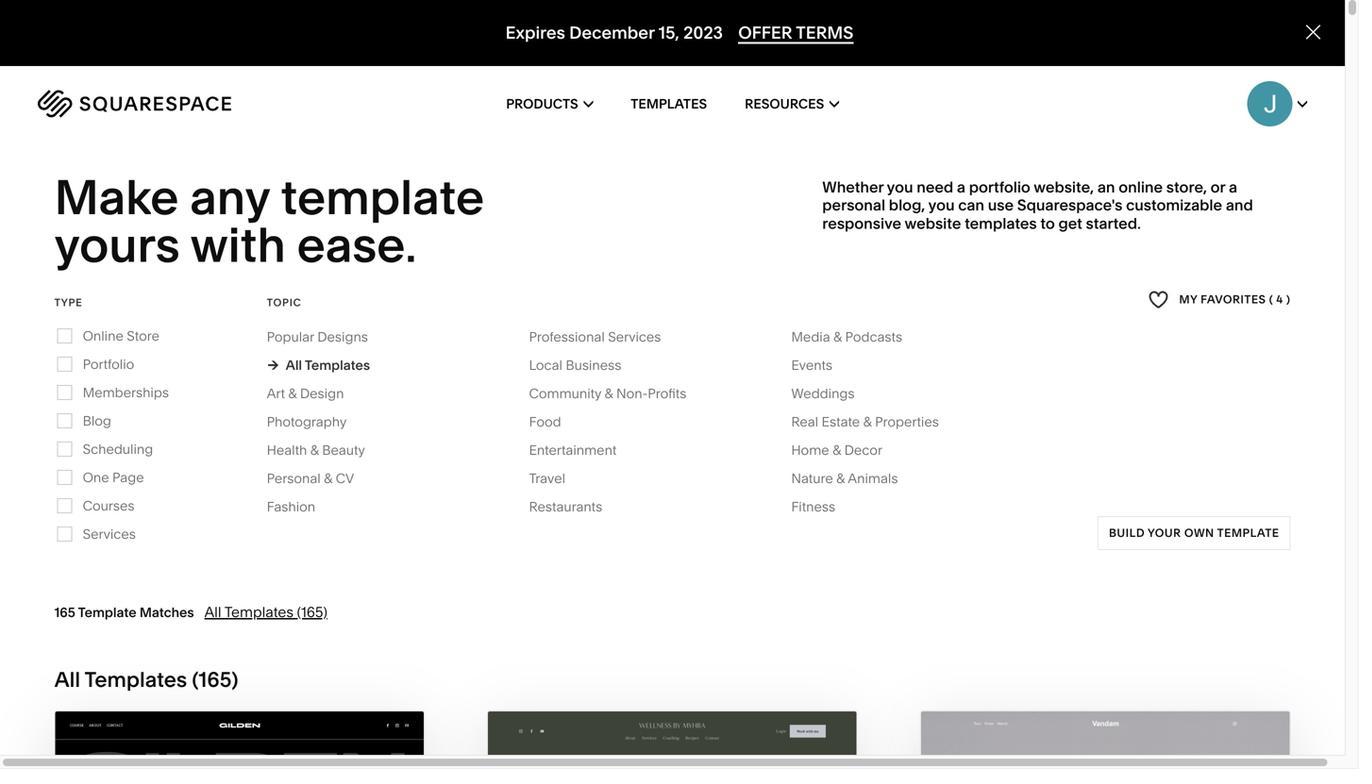 Task type: locate. For each thing, give the bounding box(es) containing it.
1 vertical spatial )
[[232, 667, 238, 692]]

build your own template
[[1109, 526, 1279, 540]]

template inside make any template yours with ease.
[[281, 168, 484, 227]]

all down popular
[[286, 357, 302, 373]]

store,
[[1166, 178, 1207, 196]]

& left cv
[[324, 470, 332, 486]]

0 horizontal spatial a
[[957, 178, 966, 196]]

1 vertical spatial 165
[[199, 667, 232, 692]]

1 horizontal spatial services
[[608, 329, 661, 345]]

build your own template button
[[1097, 516, 1291, 550]]

home & decor
[[791, 442, 882, 458]]

online
[[83, 328, 123, 344]]

& right nature
[[836, 470, 845, 486]]

fashion
[[267, 499, 315, 515]]

0 vertical spatial services
[[608, 329, 661, 345]]

yours
[[54, 216, 180, 274]]

a right need
[[957, 178, 966, 196]]

1 horizontal spatial template
[[1217, 526, 1279, 540]]

2 vertical spatial all
[[54, 667, 80, 692]]

profits
[[648, 385, 686, 401]]

0 vertical spatial )
[[1286, 292, 1291, 306]]

0 vertical spatial template
[[281, 168, 484, 227]]

templates down 165 template matches at the bottom left of page
[[84, 667, 187, 692]]

1 vertical spatial template
[[1217, 526, 1279, 540]]

templates
[[965, 214, 1037, 232]]

personal
[[822, 196, 885, 214]]

0 horizontal spatial )
[[232, 667, 238, 692]]

responsive
[[822, 214, 901, 232]]

0 horizontal spatial you
[[887, 178, 913, 196]]

store
[[127, 328, 160, 344]]

customizable
[[1126, 196, 1222, 214]]

& right estate
[[863, 414, 872, 430]]

( left 4
[[1269, 292, 1273, 306]]

weddings link
[[791, 385, 873, 401]]

one
[[83, 469, 109, 485]]

photography
[[267, 414, 347, 430]]

blog,
[[889, 196, 925, 214]]

community & non-profits link
[[529, 385, 705, 401]]

type
[[54, 296, 83, 309]]

templates left '(165)'
[[224, 603, 293, 621]]

business
[[566, 357, 621, 373]]

whether you need a portfolio website, an online store, or a personal blog, you can use squarespace's customizable and responsive website templates to get started.
[[822, 178, 1253, 232]]

one page
[[83, 469, 144, 485]]

all templates ( 165 )
[[54, 667, 238, 692]]

2023
[[683, 22, 723, 43]]

squarespace logo image
[[38, 90, 231, 118]]

&
[[833, 329, 842, 345], [288, 385, 297, 401], [605, 385, 613, 401], [863, 414, 872, 430], [310, 442, 319, 458], [833, 442, 841, 458], [324, 470, 332, 486], [836, 470, 845, 486]]

& for nature & animals
[[836, 470, 845, 486]]

squarespace's
[[1017, 196, 1123, 214]]

& right media
[[833, 329, 842, 345]]

) for all templates ( 165 )
[[232, 667, 238, 692]]

you
[[887, 178, 913, 196], [928, 196, 955, 214]]

nature
[[791, 470, 833, 486]]

food
[[529, 414, 561, 430]]

0 horizontal spatial 165
[[54, 604, 75, 620]]

personal & cv
[[267, 470, 354, 486]]

a right or
[[1229, 178, 1237, 196]]

you left can
[[928, 196, 955, 214]]

scheduling
[[83, 441, 153, 457]]

home & decor link
[[791, 442, 901, 458]]

1 horizontal spatial you
[[928, 196, 955, 214]]

any
[[190, 168, 270, 227]]

& for art & design
[[288, 385, 297, 401]]

cv
[[336, 470, 354, 486]]

2 horizontal spatial all
[[286, 357, 302, 373]]

1 horizontal spatial all
[[204, 603, 221, 621]]

) right 4
[[1286, 292, 1291, 306]]

blog
[[83, 413, 111, 429]]

0 vertical spatial 165
[[54, 604, 75, 620]]

( down matches
[[192, 667, 199, 692]]

all down template
[[54, 667, 80, 692]]

travel link
[[529, 470, 584, 486]]

courses
[[83, 498, 134, 514]]

art & design
[[267, 385, 344, 401]]

build
[[1109, 526, 1145, 540]]

& right art on the bottom left of the page
[[288, 385, 297, 401]]

( for 4
[[1269, 292, 1273, 306]]

myhra image
[[488, 711, 857, 769]]

165 up gilden image at the bottom
[[199, 667, 232, 692]]

resources
[[745, 96, 824, 112]]

165 left template
[[54, 604, 75, 620]]

photography link
[[267, 414, 365, 430]]

& for community & non-profits
[[605, 385, 613, 401]]

& left non-
[[605, 385, 613, 401]]

) for my favorites ( 4 )
[[1286, 292, 1291, 306]]

december
[[569, 22, 655, 43]]

personal
[[267, 470, 321, 486]]

whether
[[822, 178, 884, 196]]

templates down designs
[[305, 357, 370, 373]]

template inside button
[[1217, 526, 1279, 540]]

popular designs
[[267, 329, 368, 345]]

1 horizontal spatial a
[[1229, 178, 1237, 196]]

services down courses
[[83, 526, 136, 542]]

template
[[78, 604, 136, 620]]

professional
[[529, 329, 605, 345]]

templates
[[631, 96, 707, 112], [305, 357, 370, 373], [224, 603, 293, 621], [84, 667, 187, 692]]

popular
[[267, 329, 314, 345]]

1 horizontal spatial (
[[1269, 292, 1273, 306]]

1 horizontal spatial 165
[[199, 667, 232, 692]]

all
[[286, 357, 302, 373], [204, 603, 221, 621], [54, 667, 80, 692]]

0 horizontal spatial template
[[281, 168, 484, 227]]

all right matches
[[204, 603, 221, 621]]

to
[[1040, 214, 1055, 232]]

& right home
[[833, 442, 841, 458]]

expires
[[506, 22, 565, 43]]

0 horizontal spatial services
[[83, 526, 136, 542]]

1 vertical spatial (
[[192, 667, 199, 692]]

1 vertical spatial all
[[204, 603, 221, 621]]

home
[[791, 442, 829, 458]]

165 template matches
[[54, 604, 194, 620]]

0 horizontal spatial all
[[54, 667, 80, 692]]

0 horizontal spatial (
[[192, 667, 199, 692]]

and
[[1226, 196, 1253, 214]]

fashion link
[[267, 499, 334, 515]]

& for health & beauty
[[310, 442, 319, 458]]

my
[[1179, 292, 1197, 306]]

services up business
[[608, 329, 661, 345]]

services
[[608, 329, 661, 345], [83, 526, 136, 542]]

my favorites ( 4 ) link
[[1148, 287, 1291, 312]]

you left need
[[887, 178, 913, 196]]

4
[[1276, 292, 1283, 306]]

make
[[54, 168, 179, 227]]

& right health
[[310, 442, 319, 458]]

0 vertical spatial (
[[1269, 292, 1273, 306]]

entertainment
[[529, 442, 617, 458]]

) up gilden image at the bottom
[[232, 667, 238, 692]]

1 horizontal spatial )
[[1286, 292, 1291, 306]]

0 vertical spatial all
[[286, 357, 302, 373]]

portfolio
[[83, 356, 134, 372]]

a
[[957, 178, 966, 196], [1229, 178, 1237, 196]]



Task type: vqa. For each thing, say whether or not it's contained in the screenshot.
Professional Services (38) link
no



Task type: describe. For each thing, give the bounding box(es) containing it.
nature & animals
[[791, 470, 898, 486]]

health
[[267, 442, 307, 458]]

matches
[[140, 604, 194, 620]]

beauty
[[322, 442, 365, 458]]

make any template yours with ease.
[[54, 168, 494, 274]]

use
[[988, 196, 1014, 214]]

templates for all templates
[[305, 357, 370, 373]]

& for personal & cv
[[324, 470, 332, 486]]

professional services link
[[529, 329, 680, 345]]

health & beauty
[[267, 442, 365, 458]]

fitness
[[791, 499, 835, 515]]

get
[[1058, 214, 1082, 232]]

properties
[[875, 414, 939, 430]]

1 a from the left
[[957, 178, 966, 196]]

fitness link
[[791, 499, 854, 515]]

ease.
[[297, 216, 417, 274]]

gilden image
[[55, 711, 424, 769]]

15,
[[659, 22, 679, 43]]

all templates
[[286, 357, 370, 373]]

local
[[529, 357, 562, 373]]

(165)
[[297, 603, 327, 621]]

all for all templates
[[286, 357, 302, 373]]

all for all templates ( 165 )
[[54, 667, 80, 692]]

resources button
[[745, 66, 839, 142]]

restaurants link
[[529, 499, 621, 515]]

health & beauty link
[[267, 442, 384, 458]]

or
[[1211, 178, 1225, 196]]

local business link
[[529, 357, 640, 373]]

popular designs link
[[267, 329, 387, 345]]

my favorites ( 4 )
[[1179, 292, 1291, 306]]

with
[[190, 216, 286, 274]]

all templates (165) link
[[204, 603, 327, 621]]

page
[[112, 469, 144, 485]]

all for all templates (165)
[[204, 603, 221, 621]]

art
[[267, 385, 285, 401]]

portfolio
[[969, 178, 1030, 196]]

events
[[791, 357, 832, 373]]

real estate & properties link
[[791, 414, 958, 430]]

animals
[[848, 470, 898, 486]]

media & podcasts link
[[791, 329, 921, 345]]

1 vertical spatial services
[[83, 526, 136, 542]]

offer
[[738, 22, 792, 43]]

decor
[[844, 442, 882, 458]]

all templates link
[[267, 357, 370, 373]]

memberships
[[83, 384, 169, 400]]

templates for all templates (165)
[[224, 603, 293, 621]]

squarespace logo link
[[38, 90, 292, 118]]

an
[[1097, 178, 1115, 196]]

( for 165
[[192, 667, 199, 692]]

& for media & podcasts
[[833, 329, 842, 345]]

art & design link
[[267, 385, 363, 401]]

non-
[[616, 385, 648, 401]]

entertainment link
[[529, 442, 635, 458]]

templates down 15,
[[631, 96, 707, 112]]

products
[[506, 96, 578, 112]]

local business
[[529, 357, 621, 373]]

real
[[791, 414, 818, 430]]

offer terms
[[738, 22, 854, 43]]

products button
[[506, 66, 593, 142]]

vandam image
[[921, 711, 1290, 769]]

own
[[1184, 526, 1214, 540]]

food link
[[529, 414, 580, 430]]

weddings
[[791, 385, 855, 401]]

events link
[[791, 357, 851, 373]]

need
[[917, 178, 953, 196]]

make any template yours with ease. main content
[[0, 0, 1359, 769]]

nature & animals link
[[791, 470, 917, 486]]

travel
[[529, 470, 565, 486]]

restaurants
[[529, 499, 602, 515]]

can
[[958, 196, 984, 214]]

2 a from the left
[[1229, 178, 1237, 196]]

topic
[[267, 296, 302, 309]]

& for home & decor
[[833, 442, 841, 458]]

website
[[905, 214, 961, 232]]

offer terms link
[[738, 22, 854, 44]]

templates link
[[631, 66, 707, 142]]

your
[[1148, 526, 1181, 540]]

community & non-profits
[[529, 385, 686, 401]]

templates for all templates ( 165 )
[[84, 667, 187, 692]]

terms
[[796, 22, 854, 43]]

personal & cv link
[[267, 470, 373, 486]]

community
[[529, 385, 601, 401]]

all templates (165)
[[204, 603, 327, 621]]



